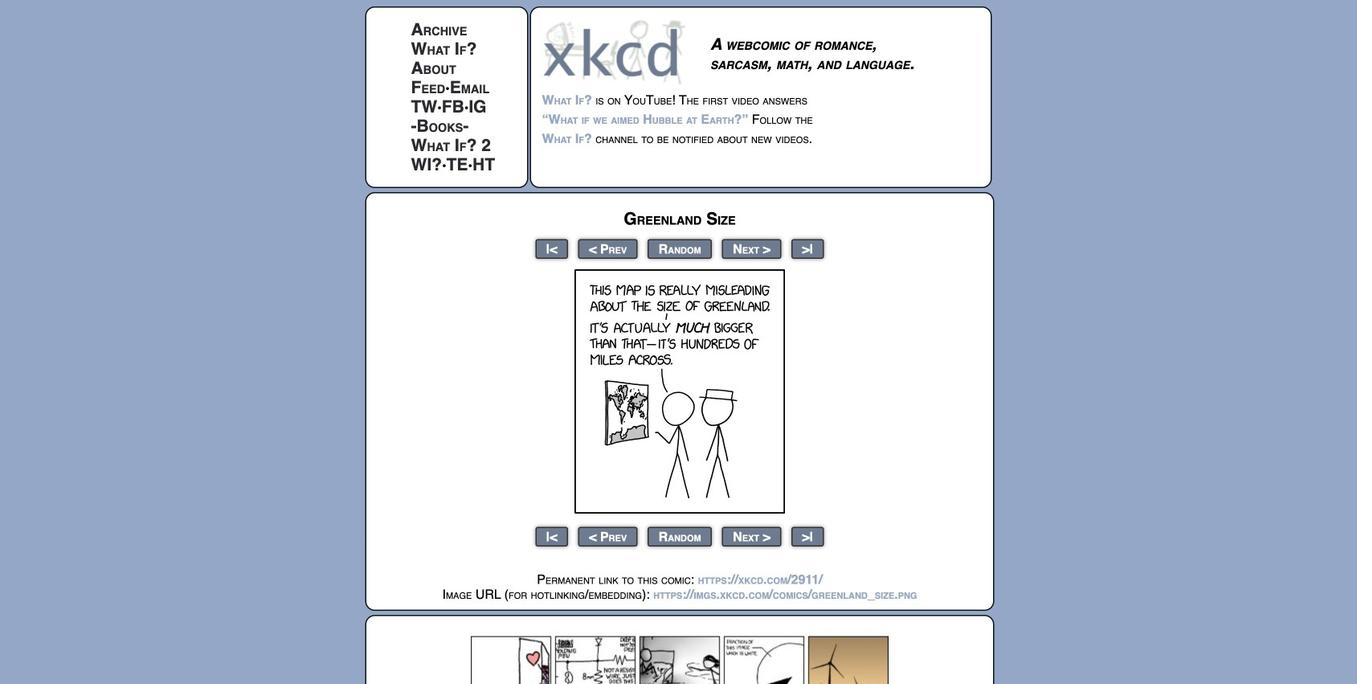 Task type: locate. For each thing, give the bounding box(es) containing it.
greenland size image
[[575, 269, 785, 514]]

selected comics image
[[471, 636, 889, 684]]

xkcd.com logo image
[[542, 18, 691, 85]]



Task type: vqa. For each thing, say whether or not it's contained in the screenshot.
Cursive Letters image
no



